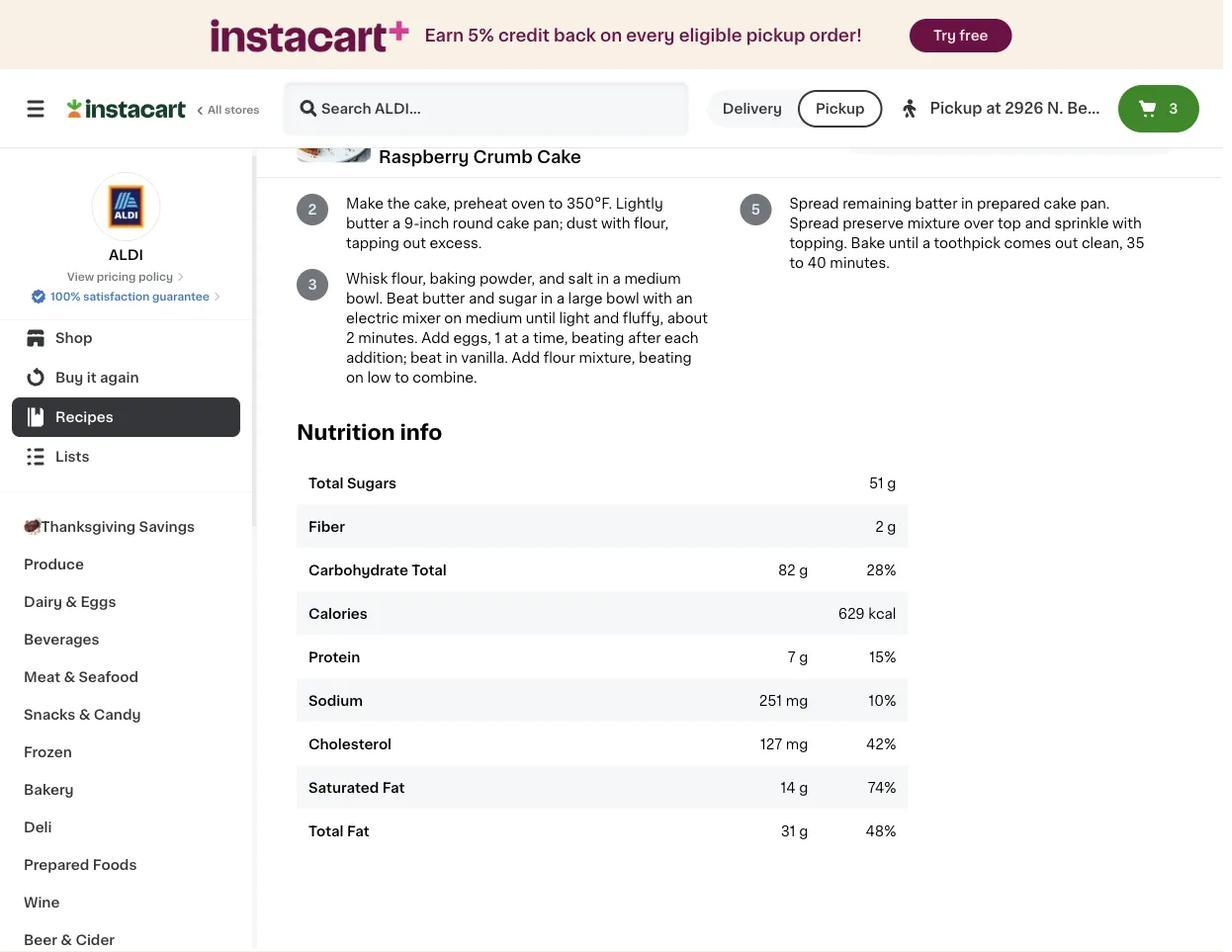 Task type: describe. For each thing, give the bounding box(es) containing it.
snacks & candy link
[[12, 696, 240, 734]]

bowl. for whisk flour, baking powder, and salt in a medium bowl. beat butter and sugar in a large bowl with an electric mixer on medium until light and fluffy, about 2 minutes. add eggs, 1 at a time, beating after each addition; beat in vanilla. add flour mixture, beating on low to combine.
[[346, 292, 383, 306]]

transfer
[[790, 142, 846, 156]]

at inside whisk flour, baking powder, and salt in a medium bowl. beat butter and sugar in a large bowl with an electric mixer on medium until light and fluffy, about 2 minutes. add eggs, 1 at a time, beating after each addition; beat in vanilla. add flour mixture, beating on low to combine.
[[504, 332, 518, 346]]

to inside whisk flour, baking powder, and salt in a medium bowl. beat butter and sugar in a large bowl with an electric mixer on medium until light and fluffy, about 2 minutes. add eggs, 1 at a time, beating after each addition; beat in vanilla. add flour mixture, beating on low to combine.
[[395, 371, 409, 385]]

seafood
[[79, 671, 139, 685]]

cholesterol
[[309, 738, 392, 752]]

guarantee
[[152, 291, 210, 302]]

make the cake, preheat oven to 350°f. lightly butter a 9-inch round cake pan; dust with flour, tapping out excess.
[[346, 197, 669, 251]]

frozen
[[24, 746, 72, 760]]

candy
[[94, 708, 141, 722]]

round
[[453, 217, 493, 231]]

to inside 'spread remaining batter in prepared cake pan. spread preserve mixture over top and sprinkle with topping. bake until a toothpick comes out clean, 35 to 40 minutes.'
[[790, 257, 804, 270]]

delivery button
[[707, 90, 798, 128]]

time,
[[533, 332, 568, 346]]

40
[[808, 257, 827, 270]]

1 vertical spatial total
[[412, 564, 447, 578]]

until inside 'spread remaining batter in prepared cake pan. spread preserve mixture over top and sprinkle with topping. bake until a toothpick comes out clean, 35 to 40 minutes.'
[[889, 237, 919, 251]]

saturated fat
[[309, 782, 405, 796]]

& for dairy
[[66, 596, 77, 609]]

15 %
[[870, 651, 897, 665]]

bowl
[[607, 292, 640, 306]]

baking
[[430, 272, 476, 286]]

100% satisfaction guarantee button
[[31, 285, 221, 305]]

2 for 2 g
[[876, 521, 884, 534]]

and down bowl
[[593, 312, 620, 326]]

to inside 'make the cake, preheat oven to 350°f. lightly butter a 9-inch round cake pan; dust with flour, tapping out excess.'
[[549, 197, 563, 211]]

all stores
[[208, 104, 260, 115]]

with inside whisk flour, baking powder, and salt in a medium bowl. beat butter and sugar in a large bowl with an electric mixer on medium until light and fluffy, about 2 minutes. add eggs, 1 at a time, beating after each addition; beat in vanilla. add flour mixture, beating on low to combine.
[[643, 292, 673, 306]]

crumb
[[473, 148, 533, 165]]

42
[[867, 738, 885, 752]]

with inside 'make the cake, preheat oven to 350°f. lightly butter a 9-inch round cake pan; dust with flour, tapping out excess.'
[[601, 217, 631, 231]]

3 inside button
[[1169, 102, 1179, 116]]

10 %
[[869, 695, 897, 709]]

15
[[870, 651, 885, 665]]

flour, inside the stir pecans, sugar, flour, and salt in a medium bowl. drizzle with butter and toss until clumps form.
[[477, 142, 512, 156]]

42 %
[[867, 738, 897, 752]]

snacks
[[24, 708, 75, 722]]

electric
[[346, 312, 399, 326]]

until inside whisk flour, baking powder, and salt in a medium bowl. beat butter and sugar in a large bowl with an electric mixer on medium until light and fluffy, about 2 minutes. add eggs, 1 at a time, beating after each addition; beat in vanilla. add flour mixture, beating on low to combine.
[[526, 312, 556, 326]]

fluffy,
[[623, 312, 664, 326]]

clumps
[[573, 162, 624, 175]]

free
[[960, 29, 989, 43]]

a inside 'spread remaining batter in prepared cake pan. spread preserve mixture over top and sprinkle with topping. bake until a toothpick comes out clean, 35 to 40 minutes.'
[[923, 237, 931, 251]]

with inside 'spread remaining batter in prepared cake pan. spread preserve mixture over top and sprinkle with topping. bake until a toothpick comes out clean, 35 to 40 minutes.'
[[1113, 217, 1142, 231]]

frozen link
[[12, 734, 240, 772]]

transfer ½ cup of the batter to a small bowl; stir in preserves.
[[790, 142, 1135, 175]]

buy
[[55, 371, 83, 385]]

0 vertical spatial beating
[[572, 332, 625, 346]]

savings
[[139, 520, 195, 534]]

in up combine.
[[446, 352, 458, 365]]

over
[[964, 217, 995, 231]]

pickup for pickup at 2926 n. beltline rd
[[930, 101, 983, 116]]

2 vertical spatial medium
[[466, 312, 522, 326]]

beat
[[387, 292, 419, 306]]

addition;
[[346, 352, 407, 365]]

7 g
[[788, 651, 809, 665]]

deli link
[[12, 809, 240, 847]]

& for snacks
[[79, 708, 90, 722]]

remaining
[[843, 197, 912, 211]]

back
[[554, 27, 596, 44]]

51
[[869, 477, 884, 491]]

g for 82 g
[[799, 564, 809, 578]]

at inside popup button
[[986, 101, 1002, 116]]

minutes. inside whisk flour, baking powder, and salt in a medium bowl. beat butter and sugar in a large bowl with an electric mixer on medium until light and fluffy, about 2 minutes. add eggs, 1 at a time, beating after each addition; beat in vanilla. add flour mixture, beating on low to combine.
[[358, 332, 418, 346]]

% for 48
[[885, 825, 897, 839]]

buy it again
[[55, 371, 139, 385]]

the inside transfer ½ cup of the batter to a small bowl; stir in preserves.
[[915, 142, 938, 156]]

% for 15
[[885, 651, 897, 665]]

Search field
[[285, 83, 687, 135]]

carbohydrate
[[309, 564, 408, 578]]

cider
[[76, 934, 115, 948]]

1 vertical spatial 3
[[308, 278, 317, 292]]

cake
[[537, 148, 582, 165]]

top
[[998, 217, 1022, 231]]

fat for total fat
[[347, 825, 370, 839]]

10
[[869, 695, 885, 709]]

a up light
[[557, 292, 565, 306]]

recipes link
[[12, 398, 240, 437]]

instacart logo image
[[67, 97, 186, 121]]

stir
[[346, 142, 370, 156]]

tapping
[[346, 237, 400, 251]]

g for 7 g
[[799, 651, 809, 665]]

make
[[346, 197, 384, 211]]

stir
[[1097, 142, 1120, 156]]

31
[[781, 825, 796, 839]]

sugar,
[[432, 142, 473, 156]]

to inside transfer ½ cup of the batter to a small bowl; stir in preserves.
[[988, 142, 1002, 156]]

try free
[[934, 29, 989, 43]]

cake inside 'make the cake, preheat oven to 350°f. lightly butter a 9-inch round cake pan; dust with flour, tapping out excess.'
[[497, 217, 530, 231]]

82
[[778, 564, 796, 578]]

policy
[[139, 272, 173, 282]]

bakery
[[24, 783, 74, 797]]

total for total fat
[[309, 825, 344, 839]]

g for 51 g
[[888, 477, 897, 491]]

629
[[839, 608, 865, 621]]

31 g
[[781, 825, 809, 839]]

28
[[867, 564, 885, 578]]

flour, inside whisk flour, baking powder, and salt in a medium bowl. beat butter and sugar in a large bowl with an electric mixer on medium until light and fluffy, about 2 minutes. add eggs, 1 at a time, beating after each addition; beat in vanilla. add flour mixture, beating on low to combine.
[[391, 272, 426, 286]]

view pricing policy link
[[67, 269, 185, 285]]

pan;
[[533, 217, 563, 231]]

carbohydrate total
[[309, 564, 447, 578]]

🦃
[[24, 520, 38, 534]]

mg for 127 mg
[[786, 738, 809, 752]]

aldi logo image
[[92, 172, 161, 241]]

salt for large
[[568, 272, 594, 286]]

service type group
[[707, 90, 883, 128]]

oven
[[512, 197, 545, 211]]

mixture
[[908, 217, 961, 231]]

sugar
[[498, 292, 537, 306]]

and up toss
[[515, 142, 541, 156]]

½
[[850, 142, 864, 156]]

100% satisfaction guarantee
[[51, 291, 210, 302]]

aldi
[[109, 248, 143, 262]]

beverages
[[24, 633, 99, 647]]

shop link
[[12, 319, 240, 358]]

butter inside the stir pecans, sugar, flour, and salt in a medium bowl. drizzle with butter and toss until clumps form.
[[430, 162, 472, 175]]

with inside the stir pecans, sugar, flour, and salt in a medium bowl. drizzle with butter and toss until clumps form.
[[397, 162, 426, 175]]

pan.
[[1081, 197, 1110, 211]]

bowl. for stir pecans, sugar, flour, and salt in a medium bowl. drizzle with butter and toss until clumps form.
[[661, 142, 698, 156]]

comes
[[1005, 237, 1052, 251]]

dairy & eggs
[[24, 596, 116, 609]]

🦃 thanksgiving savings link
[[12, 508, 240, 546]]

produce
[[24, 558, 84, 572]]

mixture,
[[579, 352, 636, 365]]

medium for form.
[[601, 142, 658, 156]]

in inside the stir pecans, sugar, flour, and salt in a medium bowl. drizzle with butter and toss until clumps form.
[[573, 142, 586, 156]]

100%
[[51, 291, 81, 302]]

beer & cider
[[24, 934, 115, 948]]

cake inside 'spread remaining batter in prepared cake pan. spread preserve mixture over top and sprinkle with topping. bake until a toothpick comes out clean, 35 to 40 minutes.'
[[1044, 197, 1077, 211]]

5
[[752, 203, 761, 217]]

% for 74
[[885, 782, 897, 796]]

350°f.
[[567, 197, 612, 211]]

prepared
[[977, 197, 1041, 211]]

35
[[1127, 237, 1145, 251]]

% for 10
[[885, 695, 897, 709]]

in up large
[[597, 272, 609, 286]]



Task type: vqa. For each thing, say whether or not it's contained in the screenshot.


Task type: locate. For each thing, give the bounding box(es) containing it.
1 vertical spatial minutes.
[[358, 332, 418, 346]]

butter
[[430, 162, 472, 175], [346, 217, 389, 231], [422, 292, 465, 306]]

251
[[759, 695, 783, 709]]

2 vertical spatial total
[[309, 825, 344, 839]]

raspberry crumb cake
[[379, 148, 582, 165]]

1 horizontal spatial beating
[[639, 352, 692, 365]]

0 horizontal spatial beating
[[572, 332, 625, 346]]

medium up eggs,
[[466, 312, 522, 326]]

until right bake
[[889, 237, 919, 251]]

out inside 'spread remaining batter in prepared cake pan. spread preserve mixture over top and sprinkle with topping. bake until a toothpick comes out clean, 35 to 40 minutes.'
[[1055, 237, 1079, 251]]

medium up bowl
[[625, 272, 681, 286]]

0 horizontal spatial flour,
[[391, 272, 426, 286]]

0 horizontal spatial at
[[504, 332, 518, 346]]

0 vertical spatial flour,
[[477, 142, 512, 156]]

& right meat
[[64, 671, 75, 685]]

every
[[627, 27, 675, 44]]

mg
[[786, 695, 809, 709], [786, 738, 809, 752]]

& inside 'snacks & candy' link
[[79, 708, 90, 722]]

on up eggs,
[[444, 312, 462, 326]]

0 vertical spatial batter
[[942, 142, 984, 156]]

clean,
[[1082, 237, 1124, 251]]

% down 74 %
[[885, 825, 897, 839]]

2 out from the left
[[1055, 237, 1079, 251]]

flour, up toss
[[477, 142, 512, 156]]

to up pan;
[[549, 197, 563, 211]]

total down saturated
[[309, 825, 344, 839]]

0 vertical spatial at
[[986, 101, 1002, 116]]

sugars
[[347, 477, 397, 491]]

0 vertical spatial fat
[[382, 782, 405, 796]]

whisk
[[346, 272, 388, 286]]

total fat
[[309, 825, 370, 839]]

1 vertical spatial add
[[512, 352, 540, 365]]

form.
[[627, 162, 663, 175]]

the inside 'make the cake, preheat oven to 350°f. lightly butter a 9-inch round cake pan; dust with flour, tapping out excess.'
[[387, 197, 410, 211]]

each
[[665, 332, 699, 346]]

1 vertical spatial salt
[[568, 272, 594, 286]]

2 horizontal spatial flour,
[[634, 217, 669, 231]]

butter inside whisk flour, baking powder, and salt in a medium bowl. beat butter and sugar in a large bowl with an electric mixer on medium until light and fluffy, about 2 minutes. add eggs, 1 at a time, beating after each addition; beat in vanilla. add flour mixture, beating on low to combine.
[[422, 292, 465, 306]]

0 vertical spatial until
[[539, 162, 569, 175]]

1 % from the top
[[885, 564, 897, 578]]

% down the "10 %"
[[885, 738, 897, 752]]

1 mg from the top
[[786, 695, 809, 709]]

flour, down lightly
[[634, 217, 669, 231]]

0 horizontal spatial add
[[422, 332, 450, 346]]

0 vertical spatial total
[[309, 477, 344, 491]]

pickup button
[[798, 90, 883, 128]]

g for 2 g
[[888, 521, 897, 534]]

foods
[[93, 859, 137, 873]]

1 horizontal spatial 3
[[1169, 102, 1179, 116]]

2 % from the top
[[885, 651, 897, 665]]

add down time,
[[512, 352, 540, 365]]

whisk flour, baking powder, and salt in a medium bowl. beat butter and sugar in a large bowl with an electric mixer on medium until light and fluffy, about 2 minutes. add eggs, 1 at a time, beating after each addition; beat in vanilla. add flour mixture, beating on low to combine.
[[346, 272, 708, 385]]

info
[[400, 423, 443, 443]]

1 up vanilla.
[[495, 332, 501, 346]]

n.
[[1048, 101, 1064, 116]]

after
[[628, 332, 661, 346]]

0 horizontal spatial minutes.
[[358, 332, 418, 346]]

delivery
[[723, 102, 782, 116]]

and up comes
[[1025, 217, 1051, 231]]

prepared foods
[[24, 859, 137, 873]]

1 spread from the top
[[790, 197, 840, 211]]

g right 51
[[888, 477, 897, 491]]

bowl. inside whisk flour, baking powder, and salt in a medium bowl. beat butter and sugar in a large bowl with an electric mixer on medium until light and fluffy, about 2 minutes. add eggs, 1 at a time, beating after each addition; beat in vanilla. add flour mixture, beating on low to combine.
[[346, 292, 383, 306]]

a left time,
[[522, 332, 530, 346]]

& for meat
[[64, 671, 75, 685]]

4 % from the top
[[885, 738, 897, 752]]

medium up form.
[[601, 142, 658, 156]]

1
[[310, 148, 316, 162], [495, 332, 501, 346]]

3 left whisk
[[308, 278, 317, 292]]

bakery link
[[12, 772, 240, 809]]

eggs,
[[453, 332, 492, 346]]

on left "low"
[[346, 371, 364, 385]]

beating up mixture,
[[572, 332, 625, 346]]

minutes. down bake
[[830, 257, 890, 270]]

flour, up beat
[[391, 272, 426, 286]]

pickup inside popup button
[[930, 101, 983, 116]]

1 vertical spatial batter
[[916, 197, 958, 211]]

14 g
[[781, 782, 809, 796]]

& inside meat & seafood link
[[64, 671, 75, 685]]

and down powder,
[[469, 292, 495, 306]]

g down 51 g
[[888, 521, 897, 534]]

74
[[868, 782, 885, 796]]

1 vertical spatial 1
[[495, 332, 501, 346]]

minutes. inside 'spread remaining batter in prepared cake pan. spread preserve mixture over top and sprinkle with topping. bake until a toothpick comes out clean, 35 to 40 minutes.'
[[830, 257, 890, 270]]

2 horizontal spatial on
[[600, 27, 622, 44]]

in right stir
[[1123, 142, 1135, 156]]

1 vertical spatial flour,
[[634, 217, 669, 231]]

batter
[[942, 142, 984, 156], [916, 197, 958, 211]]

2 for 2
[[308, 203, 317, 217]]

low
[[367, 371, 391, 385]]

0 horizontal spatial on
[[346, 371, 364, 385]]

1 horizontal spatial on
[[444, 312, 462, 326]]

1 horizontal spatial fat
[[382, 782, 405, 796]]

% down 2 g at the bottom right of page
[[885, 564, 897, 578]]

express icon image
[[211, 19, 409, 52]]

stores
[[224, 104, 260, 115]]

5%
[[468, 27, 494, 44]]

out down 9-
[[403, 237, 426, 251]]

at up vanilla.
[[504, 332, 518, 346]]

% down 42 %
[[885, 782, 897, 796]]

the right of on the top right of the page
[[915, 142, 938, 156]]

at left 2926
[[986, 101, 1002, 116]]

in up clumps
[[573, 142, 586, 156]]

🦃 thanksgiving savings
[[24, 520, 195, 534]]

0 vertical spatial minutes.
[[830, 257, 890, 270]]

0 horizontal spatial out
[[403, 237, 426, 251]]

0 horizontal spatial 3
[[308, 278, 317, 292]]

2 vertical spatial flour,
[[391, 272, 426, 286]]

total for total sugars
[[309, 477, 344, 491]]

until up time,
[[526, 312, 556, 326]]

1 horizontal spatial pickup
[[930, 101, 983, 116]]

pickup for pickup
[[816, 102, 865, 116]]

add up beat
[[422, 332, 450, 346]]

total right the carbohydrate
[[412, 564, 447, 578]]

6 % from the top
[[885, 825, 897, 839]]

28 %
[[867, 564, 897, 578]]

earn
[[425, 27, 464, 44]]

in inside transfer ½ cup of the batter to a small bowl; stir in preserves.
[[1123, 142, 1135, 156]]

on
[[600, 27, 622, 44], [444, 312, 462, 326], [346, 371, 364, 385]]

1 left the stir
[[310, 148, 316, 162]]

2 inside whisk flour, baking powder, and salt in a medium bowl. beat butter and sugar in a large bowl with an electric mixer on medium until light and fluffy, about 2 minutes. add eggs, 1 at a time, beating after each addition; beat in vanilla. add flour mixture, beating on low to combine.
[[346, 332, 355, 346]]

pickup up ½
[[816, 102, 865, 116]]

spread up topping.
[[790, 217, 840, 231]]

& left candy
[[79, 708, 90, 722]]

5 % from the top
[[885, 782, 897, 796]]

0 horizontal spatial 2
[[308, 203, 317, 217]]

recipes
[[55, 411, 114, 424]]

wine
[[24, 896, 60, 910]]

1 vertical spatial the
[[387, 197, 410, 211]]

g right 31
[[799, 825, 809, 839]]

beltline
[[1068, 101, 1126, 116]]

fat
[[382, 782, 405, 796], [347, 825, 370, 839]]

1 horizontal spatial flour,
[[477, 142, 512, 156]]

2 horizontal spatial 2
[[876, 521, 884, 534]]

0 vertical spatial 1
[[310, 148, 316, 162]]

with up the 'fluffy,'
[[643, 292, 673, 306]]

credit
[[498, 27, 550, 44]]

total up fiber
[[309, 477, 344, 491]]

fat right saturated
[[382, 782, 405, 796]]

1 horizontal spatial 2
[[346, 332, 355, 346]]

a left 9-
[[393, 217, 401, 231]]

%
[[885, 564, 897, 578], [885, 651, 897, 665], [885, 695, 897, 709], [885, 738, 897, 752], [885, 782, 897, 796], [885, 825, 897, 839]]

a left small
[[1006, 142, 1014, 156]]

& right beer
[[61, 934, 72, 948]]

g for 14 g
[[799, 782, 809, 796]]

3 % from the top
[[885, 695, 897, 709]]

view
[[67, 272, 94, 282]]

deli
[[24, 821, 52, 835]]

1 vertical spatial mg
[[786, 738, 809, 752]]

& inside the dairy & eggs link
[[66, 596, 77, 609]]

3 right rd
[[1169, 102, 1179, 116]]

0 vertical spatial 2
[[308, 203, 317, 217]]

meat & seafood link
[[12, 659, 240, 696]]

batter right of on the top right of the page
[[942, 142, 984, 156]]

1 horizontal spatial the
[[915, 142, 938, 156]]

batter inside transfer ½ cup of the batter to a small bowl; stir in preserves.
[[942, 142, 984, 156]]

% down 15 %
[[885, 695, 897, 709]]

preserves.
[[790, 162, 863, 175]]

0 vertical spatial medium
[[601, 142, 658, 156]]

1 vertical spatial butter
[[346, 217, 389, 231]]

2 vertical spatial 2
[[876, 521, 884, 534]]

2 vertical spatial until
[[526, 312, 556, 326]]

fat down saturated fat
[[347, 825, 370, 839]]

pickup up transfer ½ cup of the batter to a small bowl; stir in preserves.
[[930, 101, 983, 116]]

bowl.
[[661, 142, 698, 156], [346, 292, 383, 306]]

1 vertical spatial cake
[[497, 217, 530, 231]]

salt
[[545, 142, 570, 156], [568, 272, 594, 286]]

51 g
[[869, 477, 897, 491]]

batter up mixture
[[916, 197, 958, 211]]

thanksgiving
[[41, 520, 136, 534]]

at
[[986, 101, 1002, 116], [504, 332, 518, 346]]

1 inside whisk flour, baking powder, and salt in a medium bowl. beat butter and sugar in a large bowl with an electric mixer on medium until light and fluffy, about 2 minutes. add eggs, 1 at a time, beating after each addition; beat in vanilla. add flour mixture, beating on low to combine.
[[495, 332, 501, 346]]

medium inside the stir pecans, sugar, flour, and salt in a medium bowl. drizzle with butter and toss until clumps form.
[[601, 142, 658, 156]]

prepared
[[24, 859, 89, 873]]

large
[[568, 292, 603, 306]]

salt for clumps
[[545, 142, 570, 156]]

& for beer
[[61, 934, 72, 948]]

the up 9-
[[387, 197, 410, 211]]

g right 7
[[799, 651, 809, 665]]

0 vertical spatial add
[[422, 332, 450, 346]]

to right "low"
[[395, 371, 409, 385]]

g right 82
[[799, 564, 809, 578]]

a up bowl
[[613, 272, 621, 286]]

salt inside whisk flour, baking powder, and salt in a medium bowl. beat butter and sugar in a large bowl with an electric mixer on medium until light and fluffy, about 2 minutes. add eggs, 1 at a time, beating after each addition; beat in vanilla. add flour mixture, beating on low to combine.
[[568, 272, 594, 286]]

a down mixture
[[923, 237, 931, 251]]

& left eggs
[[66, 596, 77, 609]]

with down pecans,
[[397, 162, 426, 175]]

1 horizontal spatial add
[[512, 352, 540, 365]]

to left 40
[[790, 257, 804, 270]]

rd
[[1130, 101, 1151, 116]]

fiber
[[309, 521, 345, 534]]

1 vertical spatial spread
[[790, 217, 840, 231]]

1 horizontal spatial 1
[[495, 332, 501, 346]]

0 horizontal spatial fat
[[347, 825, 370, 839]]

a inside the stir pecans, sugar, flour, and salt in a medium bowl. drizzle with butter and toss until clumps form.
[[589, 142, 597, 156]]

1 vertical spatial bowl.
[[346, 292, 383, 306]]

excess.
[[430, 237, 482, 251]]

127
[[761, 738, 783, 752]]

2 up 28 %
[[876, 521, 884, 534]]

cup
[[867, 142, 894, 156]]

to left small
[[988, 142, 1002, 156]]

cake up sprinkle on the right of the page
[[1044, 197, 1077, 211]]

flour, inside 'make the cake, preheat oven to 350°f. lightly butter a 9-inch round cake pan; dust with flour, tapping out excess.'
[[634, 217, 669, 231]]

dairy
[[24, 596, 62, 609]]

127 mg
[[761, 738, 809, 752]]

1 vertical spatial beating
[[639, 352, 692, 365]]

bowl. inside the stir pecans, sugar, flour, and salt in a medium bowl. drizzle with butter and toss until clumps form.
[[661, 142, 698, 156]]

0 vertical spatial the
[[915, 142, 938, 156]]

0 horizontal spatial bowl.
[[346, 292, 383, 306]]

1 vertical spatial until
[[889, 237, 919, 251]]

and left toss
[[476, 162, 502, 175]]

1 horizontal spatial minutes.
[[830, 257, 890, 270]]

g for 31 g
[[799, 825, 809, 839]]

0 vertical spatial cake
[[1044, 197, 1077, 211]]

salt right crumb
[[545, 142, 570, 156]]

g right 14
[[799, 782, 809, 796]]

a inside transfer ½ cup of the batter to a small bowl; stir in preserves.
[[1006, 142, 1014, 156]]

& inside beer & cider link
[[61, 934, 72, 948]]

0 horizontal spatial the
[[387, 197, 410, 211]]

pickup at 2926 n. beltline rd button
[[899, 81, 1151, 137]]

with down lightly
[[601, 217, 631, 231]]

and inside 'spread remaining batter in prepared cake pan. spread preserve mixture over top and sprinkle with topping. bake until a toothpick comes out clean, 35 to 40 minutes.'
[[1025, 217, 1051, 231]]

1 horizontal spatial bowl.
[[661, 142, 698, 156]]

1 horizontal spatial out
[[1055, 237, 1079, 251]]

topping.
[[790, 237, 848, 251]]

out down sprinkle on the right of the page
[[1055, 237, 1079, 251]]

7
[[788, 651, 796, 665]]

0 horizontal spatial 1
[[310, 148, 316, 162]]

batter inside 'spread remaining batter in prepared cake pan. spread preserve mixture over top and sprinkle with topping. bake until a toothpick comes out clean, 35 to 40 minutes.'
[[916, 197, 958, 211]]

saturated
[[309, 782, 379, 796]]

bowl. down whisk
[[346, 292, 383, 306]]

buy it again link
[[12, 358, 240, 398]]

beating down each
[[639, 352, 692, 365]]

light
[[559, 312, 590, 326]]

in
[[573, 142, 586, 156], [1123, 142, 1135, 156], [962, 197, 974, 211], [597, 272, 609, 286], [541, 292, 553, 306], [446, 352, 458, 365]]

% for 28
[[885, 564, 897, 578]]

shop
[[55, 331, 92, 345]]

a inside 'make the cake, preheat oven to 350°f. lightly butter a 9-inch round cake pan; dust with flour, tapping out excess.'
[[393, 217, 401, 231]]

in right sugar
[[541, 292, 553, 306]]

1 vertical spatial at
[[504, 332, 518, 346]]

1 out from the left
[[403, 237, 426, 251]]

total
[[309, 477, 344, 491], [412, 564, 447, 578], [309, 825, 344, 839]]

2 down electric
[[346, 332, 355, 346]]

48
[[866, 825, 885, 839]]

0 vertical spatial 3
[[1169, 102, 1179, 116]]

in inside 'spread remaining batter in prepared cake pan. spread preserve mixture over top and sprinkle with topping. bake until a toothpick comes out clean, 35 to 40 minutes.'
[[962, 197, 974, 211]]

mg right 127
[[786, 738, 809, 752]]

and right powder,
[[539, 272, 565, 286]]

1 horizontal spatial cake
[[1044, 197, 1077, 211]]

2 spread from the top
[[790, 217, 840, 231]]

0 vertical spatial salt
[[545, 142, 570, 156]]

0 vertical spatial bowl.
[[661, 142, 698, 156]]

48 %
[[866, 825, 897, 839]]

butter down baking in the top of the page
[[422, 292, 465, 306]]

salt up large
[[568, 272, 594, 286]]

until inside the stir pecans, sugar, flour, and salt in a medium bowl. drizzle with butter and toss until clumps form.
[[539, 162, 569, 175]]

with up 35
[[1113, 217, 1142, 231]]

0 vertical spatial butter
[[430, 162, 472, 175]]

on right back
[[600, 27, 622, 44]]

mg right 251
[[786, 695, 809, 709]]

1 vertical spatial on
[[444, 312, 462, 326]]

in up the over
[[962, 197, 974, 211]]

% up the "10 %"
[[885, 651, 897, 665]]

2 vertical spatial on
[[346, 371, 364, 385]]

0 vertical spatial mg
[[786, 695, 809, 709]]

salt inside the stir pecans, sugar, flour, and salt in a medium bowl. drizzle with butter and toss until clumps form.
[[545, 142, 570, 156]]

2 vertical spatial butter
[[422, 292, 465, 306]]

butter down 'sugar,' at top
[[430, 162, 472, 175]]

cake down 'oven'
[[497, 217, 530, 231]]

1 horizontal spatial at
[[986, 101, 1002, 116]]

spread down "preserves."
[[790, 197, 840, 211]]

the
[[915, 142, 938, 156], [387, 197, 410, 211]]

2 left the 'make'
[[308, 203, 317, 217]]

a
[[589, 142, 597, 156], [1006, 142, 1014, 156], [393, 217, 401, 231], [923, 237, 931, 251], [613, 272, 621, 286], [557, 292, 565, 306], [522, 332, 530, 346]]

mg for 251 mg
[[786, 695, 809, 709]]

until right toss
[[539, 162, 569, 175]]

% for 42
[[885, 738, 897, 752]]

butter inside 'make the cake, preheat oven to 350°f. lightly butter a 9-inch round cake pan; dust with flour, tapping out excess.'
[[346, 217, 389, 231]]

until
[[539, 162, 569, 175], [889, 237, 919, 251], [526, 312, 556, 326]]

spread
[[790, 197, 840, 211], [790, 217, 840, 231]]

bowl. up form.
[[661, 142, 698, 156]]

1 vertical spatial 2
[[346, 332, 355, 346]]

preserve
[[843, 217, 904, 231]]

0 vertical spatial on
[[600, 27, 622, 44]]

beat
[[410, 352, 442, 365]]

None search field
[[283, 81, 689, 137]]

1 vertical spatial fat
[[347, 825, 370, 839]]

satisfaction
[[83, 291, 150, 302]]

0 horizontal spatial cake
[[497, 217, 530, 231]]

butter down the 'make'
[[346, 217, 389, 231]]

again
[[100, 371, 139, 385]]

a up clumps
[[589, 142, 597, 156]]

minutes. up the addition;
[[358, 332, 418, 346]]

order!
[[810, 27, 863, 44]]

251 mg
[[759, 695, 809, 709]]

pickup at 2926 n. beltline rd
[[930, 101, 1151, 116]]

4
[[751, 148, 761, 162]]

0 vertical spatial spread
[[790, 197, 840, 211]]

1 vertical spatial medium
[[625, 272, 681, 286]]

fat for saturated fat
[[382, 782, 405, 796]]

medium for bowl
[[625, 272, 681, 286]]

2 mg from the top
[[786, 738, 809, 752]]

out inside 'make the cake, preheat oven to 350°f. lightly butter a 9-inch round cake pan; dust with flour, tapping out excess.'
[[403, 237, 426, 251]]

74 %
[[868, 782, 897, 796]]

0 horizontal spatial pickup
[[816, 102, 865, 116]]

pickup inside button
[[816, 102, 865, 116]]



